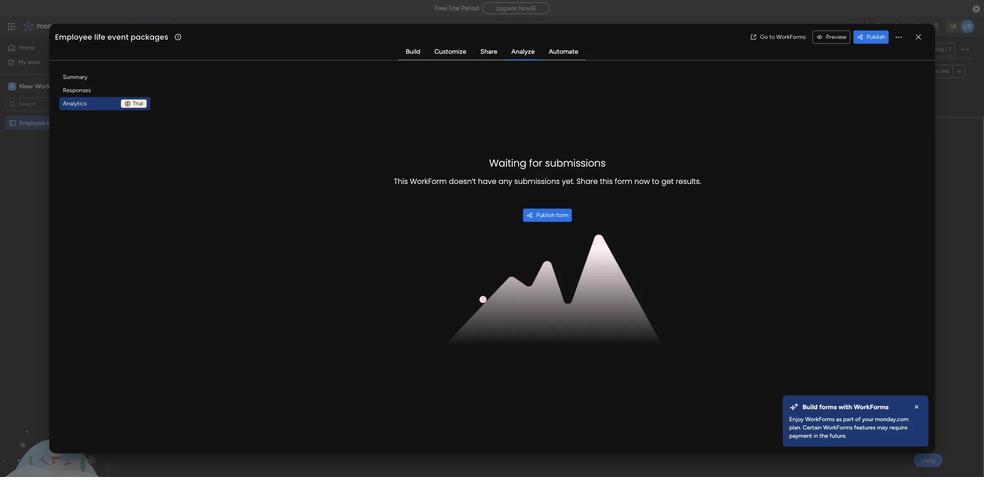 Task type: locate. For each thing, give the bounding box(es) containing it.
0 vertical spatial to
[[770, 33, 775, 40]]

monday.com
[[876, 416, 909, 423]]

1 horizontal spatial lifecycle
[[178, 43, 217, 57]]

form for copy form link
[[927, 68, 940, 75]]

enjoy
[[790, 416, 804, 423]]

form for publish form
[[557, 212, 569, 219]]

employee down see plans button
[[128, 43, 176, 57]]

notifications image
[[839, 22, 848, 31]]

build left customize
[[406, 47, 421, 55]]

2 vertical spatial build
[[803, 403, 818, 411]]

to right go
[[770, 33, 775, 40]]

1 horizontal spatial work
[[67, 22, 82, 31]]

1 vertical spatial work
[[28, 59, 40, 66]]

copy form link
[[912, 68, 950, 75]]

for
[[530, 156, 543, 170]]

home
[[19, 44, 35, 51]]

workforms up of
[[854, 403, 889, 411]]

1 image
[[864, 17, 871, 26]]

lottie animation element
[[0, 394, 106, 478]]

greg robinson image
[[961, 20, 975, 33]]

0 vertical spatial employee
[[55, 32, 92, 42]]

1 horizontal spatial employee lifecycle packages
[[128, 43, 268, 57]]

your inside enjoy workforms as part of your monday.com plan. certain workforms features may require payment in the future.
[[863, 416, 874, 423]]

copy form link button
[[897, 65, 953, 78]]

doesn't
[[449, 176, 476, 186]]

work for my
[[28, 59, 40, 66]]

0 vertical spatial work
[[67, 22, 82, 31]]

work inside my work button
[[28, 59, 40, 66]]

invite / 1 button
[[915, 43, 956, 56]]

build down let's start by building your form
[[532, 218, 546, 225]]

0 vertical spatial publish
[[867, 33, 886, 40]]

share inside share link
[[481, 47, 498, 55]]

1 vertical spatial employee lifecycle packages
[[19, 119, 94, 126]]

now
[[635, 176, 650, 186]]

summary
[[63, 74, 88, 81]]

0 horizontal spatial packages
[[69, 119, 94, 126]]

2 horizontal spatial employee
[[128, 43, 176, 57]]

your right yet.
[[576, 186, 597, 199]]

help image
[[933, 22, 941, 31]]

1 vertical spatial share
[[577, 176, 598, 186]]

employee lifecycle packages
[[128, 43, 268, 57], [19, 119, 94, 126]]

work
[[67, 22, 82, 31], [28, 59, 40, 66]]

0 horizontal spatial build
[[406, 47, 421, 55]]

Employee life event packages field
[[53, 32, 174, 43]]

publish form
[[537, 212, 569, 219]]

the
[[820, 433, 829, 440]]

0 vertical spatial your
[[576, 186, 597, 199]]

build inside alert
[[803, 403, 818, 411]]

to left get
[[652, 176, 660, 186]]

workforms right go
[[777, 33, 806, 40]]

publish down let's start by building your form
[[537, 212, 555, 219]]

0 horizontal spatial publish
[[537, 212, 555, 219]]

certain
[[803, 424, 822, 431]]

0 vertical spatial share
[[481, 47, 498, 55]]

your
[[576, 186, 597, 199], [863, 416, 874, 423]]

work right monday
[[67, 22, 82, 31]]

more actions image
[[895, 33, 903, 41]]

see plans
[[145, 23, 170, 30]]

waiting
[[490, 156, 527, 170]]

results.
[[676, 176, 702, 186]]

upgrade now
[[496, 5, 531, 12]]

analytics
[[63, 100, 87, 107]]

1 horizontal spatial employee
[[55, 32, 92, 42]]

tab list
[[399, 44, 586, 60]]

build form button
[[525, 213, 569, 230]]

1 vertical spatial lifecycle
[[47, 119, 68, 126]]

2 vertical spatial packages
[[69, 119, 94, 126]]

trial
[[449, 5, 460, 12], [133, 100, 143, 107]]

dapulse close image
[[974, 5, 981, 13]]

1 horizontal spatial packages
[[131, 32, 168, 42]]

lottie animation image
[[0, 394, 106, 478]]

build inside "tab list"
[[406, 47, 421, 55]]

plans
[[156, 23, 170, 30]]

building
[[533, 186, 573, 199]]

0 horizontal spatial share
[[481, 47, 498, 55]]

to inside button
[[770, 33, 775, 40]]

to
[[770, 33, 775, 40], [652, 176, 660, 186]]

1 vertical spatial your
[[863, 416, 874, 423]]

apps image
[[894, 22, 902, 31]]

2 vertical spatial employee
[[19, 119, 45, 126]]

n
[[10, 83, 14, 90]]

future.
[[830, 433, 847, 440]]

build left forms
[[803, 403, 818, 411]]

of
[[856, 416, 861, 423]]

workforms
[[777, 33, 806, 40], [854, 403, 889, 411], [806, 416, 835, 423], [824, 424, 853, 431]]

free trial period
[[435, 5, 479, 12]]

2 horizontal spatial packages
[[220, 43, 268, 57]]

1 horizontal spatial your
[[863, 416, 874, 423]]

submissions up yet.
[[545, 156, 606, 170]]

preview
[[827, 33, 847, 40]]

publish down invite members icon
[[867, 33, 886, 40]]

let's start by building your form
[[470, 186, 623, 199]]

1 horizontal spatial build
[[532, 218, 546, 225]]

1 horizontal spatial trial
[[449, 5, 460, 12]]

event
[[107, 32, 129, 42]]

with
[[839, 403, 853, 411]]

publish
[[867, 33, 886, 40], [537, 212, 555, 219]]

lifecycle
[[178, 43, 217, 57], [47, 119, 68, 126]]

1 horizontal spatial publish
[[867, 33, 886, 40]]

employee right public board image
[[19, 119, 45, 126]]

home button
[[5, 41, 89, 55]]

inbox image
[[858, 22, 866, 31]]

packages inside employee lifecycle packages list box
[[69, 119, 94, 126]]

workforms inside button
[[777, 33, 806, 40]]

waiting for submissions
[[490, 156, 606, 170]]

submissions down the for
[[515, 176, 560, 186]]

0 horizontal spatial to
[[652, 176, 660, 186]]

packages
[[131, 32, 168, 42], [220, 43, 268, 57], [69, 119, 94, 126]]

share right yet.
[[577, 176, 598, 186]]

option
[[0, 115, 106, 117]]

build inside button
[[532, 218, 546, 225]]

employee inside "field"
[[55, 32, 92, 42]]

1 vertical spatial to
[[652, 176, 660, 186]]

forms
[[820, 403, 837, 411]]

1 vertical spatial publish
[[537, 212, 555, 219]]

free
[[435, 5, 447, 12]]

employee down monday work management
[[55, 32, 92, 42]]

0 horizontal spatial employee lifecycle packages
[[19, 119, 94, 126]]

monday work management
[[37, 22, 129, 31]]

share left analyze
[[481, 47, 498, 55]]

work right the my
[[28, 59, 40, 66]]

your up features
[[863, 416, 874, 423]]

0 horizontal spatial trial
[[133, 100, 143, 107]]

Search in workspace field
[[17, 99, 69, 109]]

0 vertical spatial lifecycle
[[178, 43, 217, 57]]

0 vertical spatial build
[[406, 47, 421, 55]]

yet.
[[562, 176, 575, 186]]

0 vertical spatial packages
[[131, 32, 168, 42]]

employee lifecycle packages inside list box
[[19, 119, 94, 126]]

1 horizontal spatial to
[[770, 33, 775, 40]]

monday
[[37, 22, 65, 31]]

automate
[[549, 47, 579, 55]]

features
[[855, 424, 876, 431]]

1 vertical spatial submissions
[[515, 176, 560, 186]]

0 horizontal spatial lifecycle
[[47, 119, 68, 126]]

analyze link
[[505, 44, 542, 59]]

1 vertical spatial trial
[[133, 100, 143, 107]]

0 vertical spatial trial
[[449, 5, 460, 12]]

1 horizontal spatial share
[[577, 176, 598, 186]]

0 horizontal spatial employee
[[19, 119, 45, 126]]

submissions
[[545, 156, 606, 170], [515, 176, 560, 186]]

this workform doesn't have any submissions yet. share this form now to get results.
[[394, 176, 702, 186]]

employee
[[55, 32, 92, 42], [128, 43, 176, 57], [19, 119, 45, 126]]

share
[[481, 47, 498, 55], [577, 176, 598, 186]]

form
[[927, 68, 940, 75], [615, 176, 633, 186], [600, 186, 623, 199], [557, 212, 569, 219], [548, 218, 562, 225]]

0 horizontal spatial work
[[28, 59, 40, 66]]

see
[[145, 23, 155, 30]]

2 horizontal spatial build
[[803, 403, 818, 411]]

1 vertical spatial build
[[532, 218, 546, 225]]



Task type: describe. For each thing, give the bounding box(es) containing it.
new workspace
[[19, 82, 68, 90]]

customize link
[[428, 44, 473, 59]]

new
[[19, 82, 33, 90]]

employee lifecycle packages list box
[[0, 114, 106, 242]]

may
[[878, 424, 888, 431]]

publish for publish form
[[537, 212, 555, 219]]

see plans button
[[134, 20, 173, 33]]

copy
[[912, 68, 926, 75]]

let's
[[470, 186, 491, 199]]

lifecycle inside list box
[[47, 119, 68, 126]]

tab list containing build
[[399, 44, 586, 60]]

payment
[[790, 433, 813, 440]]

plan.
[[790, 424, 802, 431]]

life
[[94, 32, 105, 42]]

in
[[814, 433, 819, 440]]

by
[[518, 186, 531, 199]]

employee inside list box
[[19, 119, 45, 126]]

workform
[[410, 176, 447, 186]]

publish form button
[[523, 209, 572, 222]]

search everything image
[[914, 22, 923, 31]]

build for build forms with workforms
[[803, 403, 818, 411]]

have
[[478, 176, 497, 186]]

customize
[[435, 47, 467, 55]]

workspace
[[35, 82, 68, 90]]

require
[[890, 424, 908, 431]]

invite
[[930, 46, 944, 53]]

build form
[[532, 218, 562, 225]]

build forms with workforms alert
[[783, 396, 929, 447]]

help
[[921, 457, 936, 465]]

enjoy workforms as part of your monday.com plan. certain workforms features may require payment in the future.
[[790, 416, 909, 440]]

automate link
[[542, 44, 585, 59]]

employee life event packages
[[55, 32, 168, 42]]

packages inside the 'employee life event packages' "field"
[[131, 32, 168, 42]]

go to workforms button
[[747, 31, 810, 44]]

get
[[662, 176, 674, 186]]

part
[[844, 416, 854, 423]]

trial inside menu menu
[[133, 100, 143, 107]]

invite / 1
[[930, 46, 952, 53]]

share link
[[474, 44, 504, 59]]

select product image
[[7, 22, 16, 31]]

my work button
[[5, 56, 89, 69]]

my
[[18, 59, 26, 66]]

my work
[[18, 59, 40, 66]]

workspace image
[[8, 82, 16, 91]]

workforms up the certain
[[806, 416, 835, 423]]

now
[[519, 5, 531, 12]]

publish for publish
[[867, 33, 886, 40]]

build link
[[399, 44, 427, 59]]

upgrade now link
[[482, 2, 550, 14]]

work for monday
[[67, 22, 82, 31]]

invite members image
[[876, 22, 884, 31]]

build forms with workforms
[[803, 403, 889, 411]]

public board image
[[9, 119, 17, 127]]

build for build
[[406, 47, 421, 55]]

as
[[837, 416, 842, 423]]

1 vertical spatial employee
[[128, 43, 176, 57]]

upgrade
[[496, 5, 518, 12]]

responses
[[63, 87, 91, 94]]

close image
[[913, 403, 921, 412]]

go
[[761, 33, 768, 40]]

period
[[461, 5, 479, 12]]

this
[[600, 176, 613, 186]]

0 vertical spatial submissions
[[545, 156, 606, 170]]

analyze
[[512, 47, 535, 55]]

publish button
[[854, 31, 889, 44]]

go to workforms
[[761, 33, 806, 40]]

preview button
[[813, 31, 851, 44]]

1
[[950, 46, 952, 53]]

any
[[499, 176, 513, 186]]

build for build form
[[532, 218, 546, 225]]

workforms up "future."
[[824, 424, 853, 431]]

help button
[[914, 454, 943, 468]]

workspace selection element
[[8, 81, 70, 91]]

dapulse rightstroke image
[[531, 5, 536, 12]]

menu menu
[[59, 71, 150, 110]]

this
[[394, 176, 408, 186]]

1 vertical spatial packages
[[220, 43, 268, 57]]

/
[[946, 46, 948, 53]]

0 vertical spatial employee lifecycle packages
[[128, 43, 268, 57]]

management
[[83, 22, 129, 31]]

0 horizontal spatial your
[[576, 186, 597, 199]]

link
[[941, 68, 950, 75]]

form for build form
[[548, 218, 562, 225]]

start
[[493, 186, 516, 199]]



Task type: vqa. For each thing, say whether or not it's contained in the screenshot.
the All updates link
no



